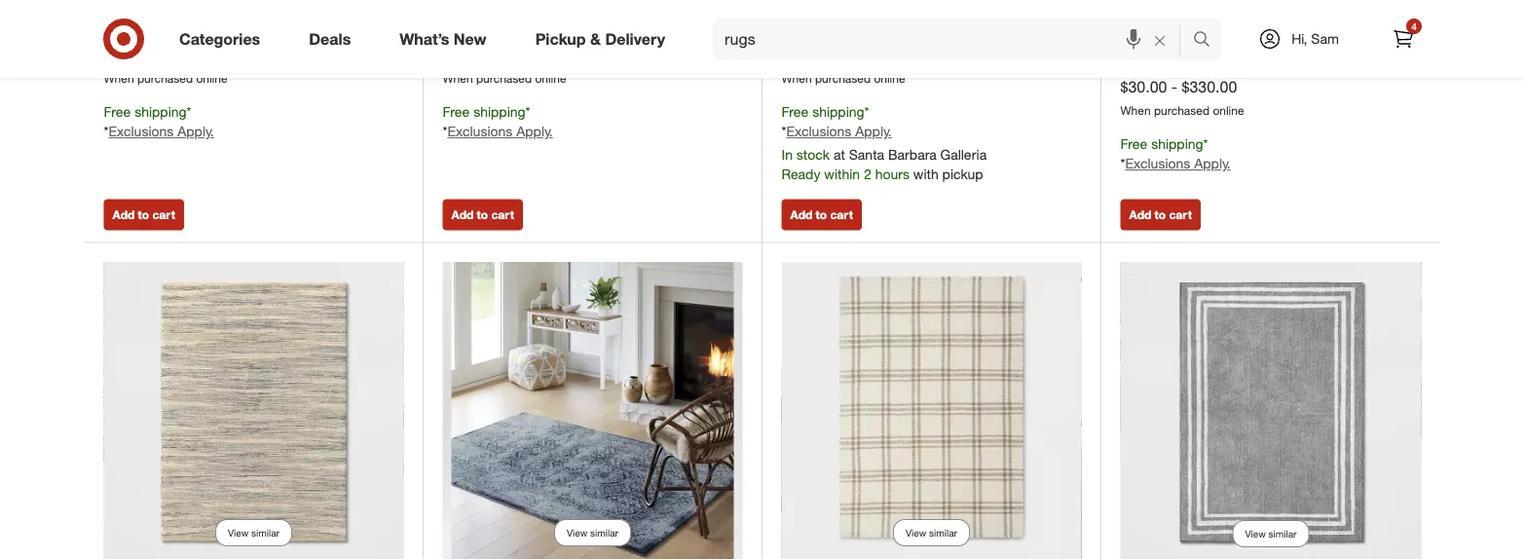 Task type: vqa. For each thing, say whether or not it's contained in the screenshot.
Sign
no



Task type: locate. For each thing, give the bounding box(es) containing it.
exclusions for 4th add to cart button from the left
[[1126, 155, 1191, 172]]

categories
[[179, 29, 260, 48]]

apply. down categories
[[177, 123, 214, 140]]

what's
[[400, 29, 449, 48]]

add to cart
[[113, 208, 175, 222], [452, 208, 514, 222], [791, 208, 853, 222], [1130, 208, 1192, 222]]

purchased down new
[[476, 71, 532, 85]]

3 add from the left
[[791, 208, 813, 222]]

$200.00 for fourth add to cart button from right
[[165, 45, 221, 64]]

view
[[228, 527, 249, 539], [567, 527, 588, 539], [906, 527, 927, 539], [1246, 528, 1266, 540]]

1 horizontal spatial $45.00
[[443, 45, 489, 64]]

ready
[[782, 166, 821, 183]]

$200.00 for second add to cart button from left
[[504, 45, 560, 64]]

free shipping * * exclusions apply.
[[104, 103, 214, 140], [443, 103, 553, 140], [1121, 135, 1231, 172]]

1 horizontal spatial $45.00 - $200.00 when purchased online
[[443, 45, 567, 85]]

purchased inside the $30.00 - $330.00 when purchased online
[[1154, 103, 1210, 117]]

online down $330.00 in the right of the page
[[1213, 103, 1245, 117]]

0 horizontal spatial $45.00 - $200.00 when purchased online
[[104, 45, 228, 85]]

similar
[[251, 527, 279, 539], [590, 527, 619, 539], [929, 527, 958, 539], [1269, 528, 1297, 540]]

2 add to cart from the left
[[452, 208, 514, 222]]

4 add from the left
[[1130, 208, 1152, 222]]

shipping down the $30.00 - $330.00 when purchased online
[[1152, 135, 1204, 152]]

purchased for second add to cart button from left
[[476, 71, 532, 85]]

add to cart button
[[104, 199, 184, 231], [443, 199, 523, 231], [782, 199, 862, 231], [1121, 199, 1201, 231]]

add for fourth add to cart button from right
[[113, 208, 135, 222]]

3 to from the left
[[816, 208, 827, 222]]

shipping down categories
[[135, 103, 187, 120]]

purchased down categories
[[137, 71, 193, 85]]

categories link
[[163, 18, 285, 60]]

in
[[782, 146, 793, 163]]

view similar
[[228, 527, 279, 539], [567, 527, 619, 539], [906, 527, 958, 539], [1246, 528, 1297, 540]]

add to cart for second add to cart button from left
[[452, 208, 514, 222]]

221
[[842, 16, 862, 31]]

1 $45.00 - $200.00 when purchased online from the left
[[104, 45, 228, 85]]

2 $200.00 from the left
[[504, 45, 560, 64]]

3 add to cart from the left
[[791, 208, 853, 222]]

$30.00 - $200.00 when purchased online
[[782, 45, 906, 85]]

when inside the $30.00 - $330.00 when purchased online
[[1121, 103, 1151, 117]]

exclusions inside free shipping * * exclusions apply. in stock at  santa barbara galleria ready within 2 hours with pickup
[[787, 123, 852, 140]]

when
[[104, 71, 134, 85], [443, 71, 473, 85], [782, 71, 812, 85], [1121, 103, 1151, 117]]

what's new
[[400, 29, 487, 48]]

1 vertical spatial $30.00
[[1121, 77, 1167, 96]]

tetra border rug  - threshold™ image
[[1121, 262, 1422, 559], [1121, 262, 1422, 559]]

$30.00 inside the $30.00 - $330.00 when purchased online
[[1121, 77, 1167, 96]]

new
[[454, 29, 487, 48]]

4 to from the left
[[1155, 208, 1166, 222]]

exclusions for third add to cart button
[[787, 123, 852, 140]]

online inside the $30.00 - $330.00 when purchased online
[[1213, 103, 1245, 117]]

1 add from the left
[[113, 208, 135, 222]]

when inside $30.00 - $200.00 when purchased online
[[782, 71, 812, 85]]

$30.00 inside $30.00 - $200.00 when purchased online
[[782, 45, 828, 64]]

sam
[[1312, 30, 1339, 47]]

purchased down 221
[[815, 71, 871, 85]]

$200.00 inside $30.00 - $200.00 when purchased online
[[843, 45, 899, 64]]

purchased
[[137, 71, 193, 85], [476, 71, 532, 85], [815, 71, 871, 85], [1154, 103, 1210, 117]]

$200.00
[[165, 45, 221, 64], [504, 45, 560, 64], [843, 45, 899, 64]]

apply.
[[177, 123, 214, 140], [516, 123, 553, 140], [855, 123, 892, 140], [1194, 155, 1231, 172]]

with
[[914, 166, 939, 183]]

exclusions apply. link
[[109, 123, 214, 140], [448, 123, 553, 140], [787, 123, 892, 140], [1126, 155, 1231, 172]]

online up free shipping * * exclusions apply. in stock at  santa barbara galleria ready within 2 hours with pickup
[[874, 71, 906, 85]]

to
[[138, 208, 149, 222], [477, 208, 488, 222], [816, 208, 827, 222], [1155, 208, 1166, 222]]

2 add from the left
[[452, 208, 474, 222]]

1 $200.00 from the left
[[165, 45, 221, 64]]

0 horizontal spatial $200.00
[[165, 45, 221, 64]]

shipping down new
[[474, 103, 526, 120]]

2 $45.00 - $200.00 when purchased online from the left
[[443, 45, 567, 85]]

0 horizontal spatial $30.00
[[782, 45, 828, 64]]

2 horizontal spatial free shipping * * exclusions apply.
[[1121, 135, 1231, 172]]

$45.00 - $200.00 when purchased online for fourth add to cart button from right
[[104, 45, 228, 85]]

online inside $30.00 - $200.00 when purchased online
[[874, 71, 906, 85]]

apply. up santa
[[855, 123, 892, 140]]

online
[[196, 71, 228, 85], [535, 71, 567, 85], [874, 71, 906, 85], [1213, 103, 1245, 117]]

0 horizontal spatial free shipping * * exclusions apply.
[[104, 103, 214, 140]]

0 vertical spatial $30.00
[[782, 45, 828, 64]]

$45.00 - $200.00 when purchased online
[[104, 45, 228, 85], [443, 45, 567, 85]]

pickup & delivery
[[535, 29, 665, 48]]

$30.00
[[782, 45, 828, 64], [1121, 77, 1167, 96]]

2 horizontal spatial $200.00
[[843, 45, 899, 64]]

1921
[[1181, 17, 1207, 32]]

exclusions
[[109, 123, 174, 140], [448, 123, 513, 140], [787, 123, 852, 140], [1126, 155, 1191, 172]]

cart
[[152, 208, 175, 222], [491, 208, 514, 222], [830, 208, 853, 222], [1169, 208, 1192, 222]]

0 horizontal spatial $45.00
[[104, 45, 150, 64]]

4 add to cart button from the left
[[1121, 199, 1201, 231]]

when for fourth add to cart button from right
[[104, 71, 134, 85]]

1 to from the left
[[138, 208, 149, 222]]

1 horizontal spatial $200.00
[[504, 45, 560, 64]]

4
[[1412, 20, 1417, 32]]

free shipping * * exclusions apply. in stock at  santa barbara galleria ready within 2 hours with pickup
[[782, 103, 987, 183]]

$45.00
[[104, 45, 150, 64], [443, 45, 489, 64]]

add to cart for third add to cart button
[[791, 208, 853, 222]]

1 cart from the left
[[152, 208, 175, 222]]

-
[[155, 45, 161, 64], [494, 45, 500, 64], [833, 45, 839, 64], [1172, 77, 1178, 96]]

purchased inside $30.00 - $200.00 when purchased online
[[815, 71, 871, 85]]

purchased for fourth add to cart button from right
[[137, 71, 193, 85]]

- inside $30.00 - $200.00 when purchased online
[[833, 45, 839, 64]]

add for third add to cart button
[[791, 208, 813, 222]]

$45.00 left categories
[[104, 45, 150, 64]]

santa
[[849, 146, 885, 163]]

exclusions for fourth add to cart button from right
[[109, 123, 174, 140]]

add
[[113, 208, 135, 222], [452, 208, 474, 222], [791, 208, 813, 222], [1130, 208, 1152, 222]]

4 cart from the left
[[1169, 208, 1192, 222]]

pickup & delivery link
[[519, 18, 690, 60]]

1 horizontal spatial free shipping * * exclusions apply.
[[443, 103, 553, 140]]

shipping for third add to cart button
[[813, 103, 865, 120]]

4 add to cart from the left
[[1130, 208, 1192, 222]]

when for 4th add to cart button from the left
[[1121, 103, 1151, 117]]

*
[[187, 103, 191, 120], [526, 103, 530, 120], [865, 103, 869, 120], [104, 123, 109, 140], [443, 123, 448, 140], [782, 123, 787, 140], [1204, 135, 1208, 152], [1121, 155, 1126, 172]]

woven rug - threshold™ image
[[104, 262, 404, 559], [104, 262, 404, 559]]

free
[[104, 103, 131, 120], [443, 103, 470, 120], [782, 103, 809, 120], [1121, 135, 1148, 152]]

shipping inside free shipping * * exclusions apply. in stock at  santa barbara galleria ready within 2 hours with pickup
[[813, 103, 865, 120]]

1 add to cart from the left
[[113, 208, 175, 222]]

view similar button
[[215, 519, 292, 547], [554, 519, 631, 547], [893, 519, 970, 547], [1233, 520, 1310, 548]]

online down pickup
[[535, 71, 567, 85]]

2 $45.00 from the left
[[443, 45, 489, 64]]

overdyed persian area rug - threshold™ image
[[443, 262, 743, 559], [443, 262, 743, 559]]

online down categories
[[196, 71, 228, 85]]

3 $200.00 from the left
[[843, 45, 899, 64]]

free inside free shipping * * exclusions apply. in stock at  santa barbara galleria ready within 2 hours with pickup
[[782, 103, 809, 120]]

cottonwood plaid wool/cotton area rug - threshold™ designed with studio mcgee image
[[782, 262, 1082, 559], [782, 262, 1082, 559]]

shipping
[[135, 103, 187, 120], [474, 103, 526, 120], [813, 103, 865, 120], [1152, 135, 1204, 152]]

shipping up at
[[813, 103, 865, 120]]

purchased down $330.00 in the right of the page
[[1154, 103, 1210, 117]]

search
[[1185, 31, 1231, 50]]

$45.00 left pickup
[[443, 45, 489, 64]]

2 to from the left
[[477, 208, 488, 222]]

1 horizontal spatial $30.00
[[1121, 77, 1167, 96]]



Task type: describe. For each thing, give the bounding box(es) containing it.
online for third add to cart button
[[874, 71, 906, 85]]

deals link
[[292, 18, 375, 60]]

$45.00 - $200.00 when purchased online for second add to cart button from left
[[443, 45, 567, 85]]

1 add to cart button from the left
[[104, 199, 184, 231]]

at
[[834, 146, 845, 163]]

hours
[[875, 166, 910, 183]]

shipping for second add to cart button from left
[[474, 103, 526, 120]]

2
[[864, 166, 872, 183]]

3 add to cart button from the left
[[782, 199, 862, 231]]

add for second add to cart button from left
[[452, 208, 474, 222]]

online for second add to cart button from left
[[535, 71, 567, 85]]

search button
[[1185, 18, 1231, 64]]

shipping for fourth add to cart button from right
[[135, 103, 187, 120]]

pickup
[[943, 166, 983, 183]]

to for second add to cart button from left
[[477, 208, 488, 222]]

when for second add to cart button from left
[[443, 71, 473, 85]]

free for 4th add to cart button from the left
[[1121, 135, 1148, 152]]

pickup
[[535, 29, 586, 48]]

purchased for third add to cart button
[[815, 71, 871, 85]]

&
[[590, 29, 601, 48]]

apply. inside free shipping * * exclusions apply. in stock at  santa barbara galleria ready within 2 hours with pickup
[[855, 123, 892, 140]]

online for fourth add to cart button from right
[[196, 71, 228, 85]]

$30.00 - $330.00 when purchased online
[[1121, 77, 1245, 117]]

What can we help you find? suggestions appear below search field
[[713, 18, 1198, 60]]

deals
[[309, 29, 351, 48]]

to for 4th add to cart button from the left
[[1155, 208, 1166, 222]]

free for fourth add to cart button from right
[[104, 103, 131, 120]]

hi, sam
[[1292, 30, 1339, 47]]

1921 link
[[1121, 16, 1422, 33]]

to for third add to cart button
[[816, 208, 827, 222]]

purchased for 4th add to cart button from the left
[[1154, 103, 1210, 117]]

221 link
[[782, 15, 1082, 32]]

2 add to cart button from the left
[[443, 199, 523, 231]]

hi,
[[1292, 30, 1308, 47]]

- inside the $30.00 - $330.00 when purchased online
[[1172, 77, 1178, 96]]

what's new link
[[383, 18, 511, 60]]

2 cart from the left
[[491, 208, 514, 222]]

exclusions for second add to cart button from left
[[448, 123, 513, 140]]

add for 4th add to cart button from the left
[[1130, 208, 1152, 222]]

$200.00 for third add to cart button
[[843, 45, 899, 64]]

$30.00 for $30.00 - $330.00
[[1121, 77, 1167, 96]]

3 cart from the left
[[830, 208, 853, 222]]

to for fourth add to cart button from right
[[138, 208, 149, 222]]

apply. down pickup
[[516, 123, 553, 140]]

apply. down the $30.00 - $330.00 when purchased online
[[1194, 155, 1231, 172]]

barbara
[[888, 146, 937, 163]]

4 link
[[1382, 18, 1425, 60]]

when for third add to cart button
[[782, 71, 812, 85]]

galleria
[[941, 146, 987, 163]]

within
[[824, 166, 860, 183]]

stock
[[797, 146, 830, 163]]

online for 4th add to cart button from the left
[[1213, 103, 1245, 117]]

1 $45.00 from the left
[[104, 45, 150, 64]]

$30.00 for $30.00 - $200.00
[[782, 45, 828, 64]]

add to cart for 4th add to cart button from the left
[[1130, 208, 1192, 222]]

add to cart for fourth add to cart button from right
[[113, 208, 175, 222]]

free for third add to cart button
[[782, 103, 809, 120]]

delivery
[[605, 29, 665, 48]]

$330.00
[[1182, 77, 1238, 96]]

shipping for 4th add to cart button from the left
[[1152, 135, 1204, 152]]

free for second add to cart button from left
[[443, 103, 470, 120]]



